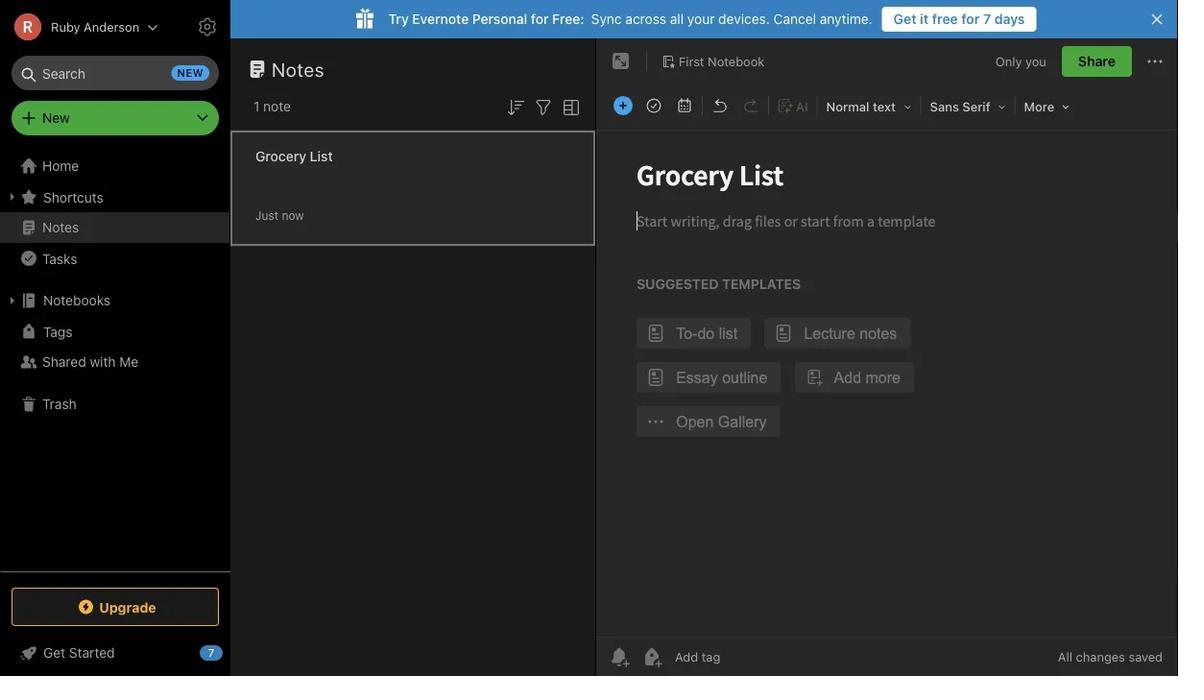 Task type: locate. For each thing, give the bounding box(es) containing it.
cancel
[[774, 11, 816, 27]]

7
[[984, 11, 991, 27], [208, 647, 214, 659]]

serif
[[963, 99, 991, 114]]

Insert field
[[609, 92, 638, 119]]

shared
[[42, 354, 86, 370]]

get left started
[[43, 645, 65, 661]]

settings image
[[196, 15, 219, 38]]

all
[[670, 11, 684, 27]]

notes up note
[[272, 58, 325, 80]]

0 horizontal spatial notes
[[42, 219, 79, 235]]

add tag image
[[641, 645, 664, 669]]

1
[[254, 98, 260, 114]]

only you
[[996, 54, 1047, 68]]

sans serif
[[930, 99, 991, 114]]

0 vertical spatial notes
[[272, 58, 325, 80]]

tree
[[0, 151, 231, 571]]

expand note image
[[610, 50, 633, 73]]

text
[[873, 99, 896, 114]]

shared with me link
[[0, 347, 230, 377]]

shared with me
[[42, 354, 139, 370]]

get inside help and learning task checklist field
[[43, 645, 65, 661]]

get for get it free for 7 days
[[894, 11, 917, 27]]

add a reminder image
[[608, 645, 631, 669]]

more
[[1025, 99, 1055, 114]]

normal
[[827, 99, 870, 114]]

free:
[[552, 11, 585, 27]]

get it free for 7 days button
[[882, 7, 1037, 32]]

click to collapse image
[[223, 641, 238, 664]]

1 horizontal spatial for
[[962, 11, 980, 27]]

for right "free"
[[962, 11, 980, 27]]

1 vertical spatial 7
[[208, 647, 214, 659]]

share button
[[1062, 46, 1132, 77]]

for inside get it free for 7 days button
[[962, 11, 980, 27]]

0 horizontal spatial get
[[43, 645, 65, 661]]

1 horizontal spatial 7
[[984, 11, 991, 27]]

it
[[920, 11, 929, 27]]

2 for from the left
[[962, 11, 980, 27]]

home
[[42, 158, 79, 174]]

notes
[[272, 58, 325, 80], [42, 219, 79, 235]]

tasks button
[[0, 243, 230, 274]]

View options field
[[555, 94, 583, 119]]

0 vertical spatial 7
[[984, 11, 991, 27]]

tags button
[[0, 316, 230, 347]]

ruby anderson
[[51, 20, 139, 34]]

just now
[[255, 209, 304, 222]]

note window element
[[596, 38, 1179, 676]]

personal
[[472, 11, 528, 27]]

new
[[177, 67, 204, 79]]

trash link
[[0, 389, 230, 420]]

anytime.
[[820, 11, 873, 27]]

notes up tasks
[[42, 219, 79, 235]]

normal text
[[827, 99, 896, 114]]

More field
[[1018, 92, 1077, 120]]

first
[[679, 54, 705, 68]]

only
[[996, 54, 1022, 68]]

Account field
[[0, 8, 159, 46]]

changes
[[1076, 650, 1126, 664]]

notes inside tree
[[42, 219, 79, 235]]

7 inside help and learning task checklist field
[[208, 647, 214, 659]]

for left free:
[[531, 11, 549, 27]]

undo image
[[707, 92, 734, 119]]

Heading level field
[[820, 92, 919, 120]]

0 horizontal spatial 7
[[208, 647, 214, 659]]

shortcuts button
[[0, 182, 230, 212]]

1 vertical spatial get
[[43, 645, 65, 661]]

add filters image
[[532, 96, 555, 119]]

get inside button
[[894, 11, 917, 27]]

sync
[[591, 11, 622, 27]]

try
[[389, 11, 409, 27]]

new search field
[[25, 56, 209, 90]]

0 horizontal spatial for
[[531, 11, 549, 27]]

evernote
[[412, 11, 469, 27]]

1 note
[[254, 98, 291, 114]]

More actions field
[[1144, 46, 1167, 77]]

grocery list
[[255, 148, 333, 164]]

7 left days
[[984, 11, 991, 27]]

0 vertical spatial get
[[894, 11, 917, 27]]

1 horizontal spatial get
[[894, 11, 917, 27]]

1 for from the left
[[531, 11, 549, 27]]

all changes saved
[[1058, 650, 1163, 664]]

saved
[[1129, 650, 1163, 664]]

get for get started
[[43, 645, 65, 661]]

1 vertical spatial notes
[[42, 219, 79, 235]]

7 left the click to collapse icon
[[208, 647, 214, 659]]

tree containing home
[[0, 151, 231, 571]]

tags
[[43, 323, 72, 339]]

get
[[894, 11, 917, 27], [43, 645, 65, 661]]

get it free for 7 days
[[894, 11, 1025, 27]]

get left it at the right
[[894, 11, 917, 27]]

for
[[531, 11, 549, 27], [962, 11, 980, 27]]

anderson
[[84, 20, 139, 34]]



Task type: vqa. For each thing, say whether or not it's contained in the screenshot.
Personal
yes



Task type: describe. For each thing, give the bounding box(es) containing it.
tasks
[[42, 250, 77, 266]]

you
[[1026, 54, 1047, 68]]

7 inside button
[[984, 11, 991, 27]]

devices.
[[719, 11, 770, 27]]

started
[[69, 645, 115, 661]]

Sort options field
[[504, 94, 527, 119]]

more actions image
[[1144, 50, 1167, 73]]

Search text field
[[25, 56, 206, 90]]

Help and Learning task checklist field
[[0, 638, 231, 669]]

sans
[[930, 99, 959, 114]]

your
[[688, 11, 715, 27]]

Add tag field
[[673, 649, 817, 665]]

task image
[[641, 92, 668, 119]]

new
[[42, 110, 70, 126]]

for for free:
[[531, 11, 549, 27]]

me
[[119, 354, 139, 370]]

1 horizontal spatial notes
[[272, 58, 325, 80]]

share
[[1079, 53, 1116, 69]]

get started
[[43, 645, 115, 661]]

Note Editor text field
[[596, 131, 1179, 637]]

notebook
[[708, 54, 765, 68]]

all
[[1058, 650, 1073, 664]]

ruby
[[51, 20, 80, 34]]

upgrade
[[99, 599, 156, 615]]

first notebook
[[679, 54, 765, 68]]

across
[[626, 11, 667, 27]]

notebooks link
[[0, 285, 230, 316]]

days
[[995, 11, 1025, 27]]

home link
[[0, 151, 231, 182]]

with
[[90, 354, 116, 370]]

shortcuts
[[43, 189, 104, 205]]

expand notebooks image
[[5, 293, 20, 308]]

now
[[282, 209, 304, 222]]

Add filters field
[[532, 94, 555, 119]]

notes link
[[0, 212, 230, 243]]

notebooks
[[43, 292, 111, 308]]

try evernote personal for free: sync across all your devices. cancel anytime.
[[389, 11, 873, 27]]

trash
[[42, 396, 77, 412]]

first notebook button
[[655, 48, 772, 75]]

note
[[263, 98, 291, 114]]

list
[[310, 148, 333, 164]]

upgrade button
[[12, 588, 219, 626]]

grocery
[[255, 148, 306, 164]]

Font family field
[[924, 92, 1013, 120]]

for for 7
[[962, 11, 980, 27]]

just
[[255, 209, 279, 222]]

new button
[[12, 101, 219, 135]]

calendar event image
[[671, 92, 698, 119]]

free
[[932, 11, 958, 27]]



